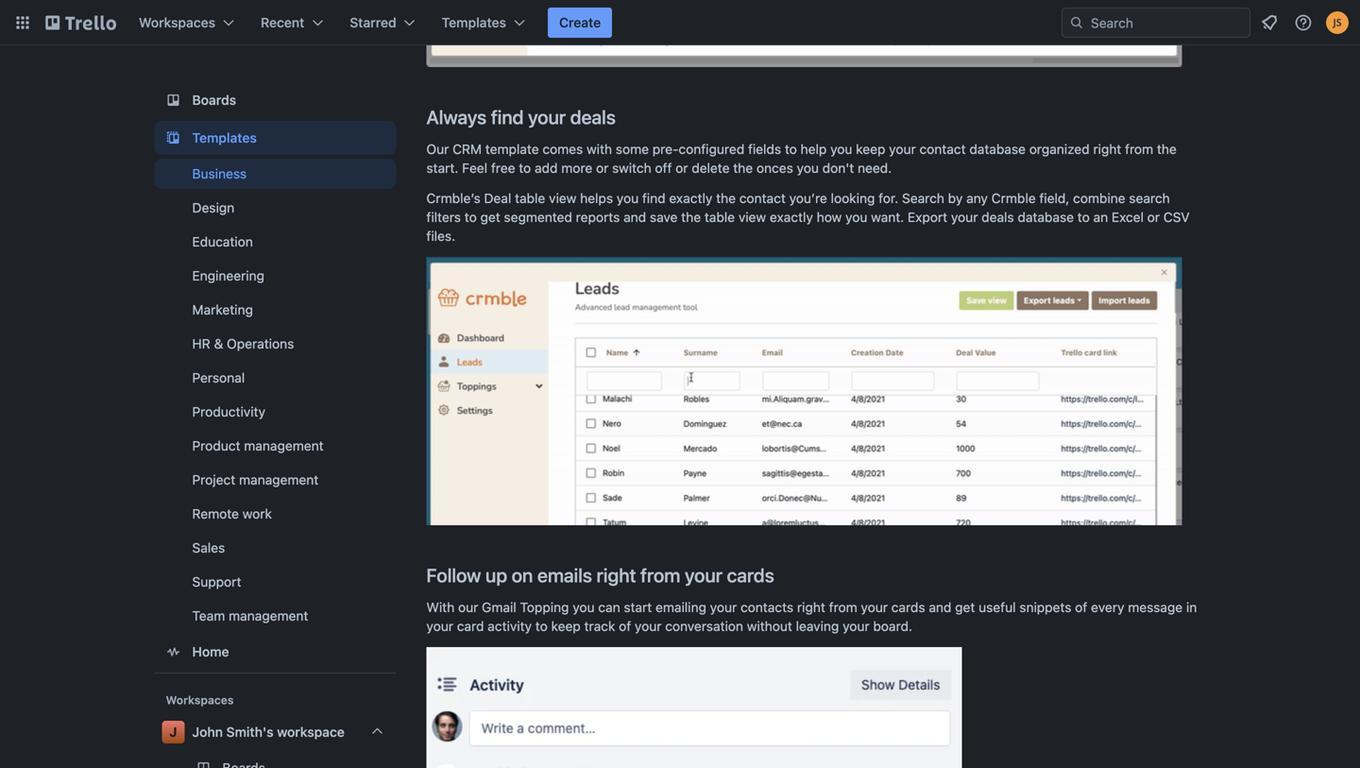 Task type: vqa. For each thing, say whether or not it's contained in the screenshot.
the top database
yes



Task type: locate. For each thing, give the bounding box(es) containing it.
onces
[[757, 160, 794, 176]]

get left useful
[[956, 600, 976, 615]]

operations
[[227, 336, 294, 352]]

1 vertical spatial get
[[956, 600, 976, 615]]

workspaces
[[139, 15, 216, 30], [166, 694, 234, 707]]

1 vertical spatial contact
[[740, 190, 786, 206]]

keep inside our crm template comes with some pre-configured fields to help you keep your contact database organized right from the start. feel free to add more or switch off or delete the onces you don't need.
[[857, 141, 886, 157]]

you down switch
[[617, 190, 639, 206]]

you up track
[[573, 600, 595, 615]]

combine
[[1074, 190, 1126, 206]]

you
[[831, 141, 853, 157], [797, 160, 819, 176], [617, 190, 639, 206], [846, 209, 868, 225], [573, 600, 595, 615]]

need.
[[858, 160, 892, 176]]

0 horizontal spatial templates
[[192, 130, 257, 146]]

view up segmented
[[549, 190, 577, 206]]

crmble's
[[427, 190, 481, 206]]

you're
[[790, 190, 828, 206]]

0 vertical spatial contact
[[920, 141, 966, 157]]

0 vertical spatial from
[[1126, 141, 1154, 157]]

templates up business
[[192, 130, 257, 146]]

free
[[491, 160, 516, 176]]

2 vertical spatial right
[[798, 600, 826, 615]]

engineering link
[[155, 261, 396, 291]]

template
[[486, 141, 539, 157]]

you inside with our gmail topping you can start emailing your contacts right from your cards and get useful snippets of every message in your card activity to keep track of your conversation without leaving your board.
[[573, 600, 595, 615]]

0 vertical spatial table
[[515, 190, 546, 206]]

0 vertical spatial right
[[1094, 141, 1122, 157]]

right
[[1094, 141, 1122, 157], [597, 564, 637, 586], [798, 600, 826, 615]]

our
[[427, 141, 449, 157]]

1 vertical spatial keep
[[552, 619, 581, 634]]

find up template
[[491, 106, 524, 128]]

recent
[[261, 15, 305, 30]]

boards
[[192, 92, 236, 108]]

0 vertical spatial templates
[[442, 15, 507, 30]]

from
[[1126, 141, 1154, 157], [641, 564, 681, 586], [829, 600, 858, 615]]

and left save in the top of the page
[[624, 209, 647, 225]]

john
[[192, 724, 223, 740]]

or down 'search'
[[1148, 209, 1161, 225]]

0 horizontal spatial or
[[596, 160, 609, 176]]

always
[[427, 106, 487, 128]]

1 vertical spatial and
[[929, 600, 952, 615]]

pre-
[[653, 141, 679, 157]]

management down productivity link
[[244, 438, 324, 454]]

follow
[[427, 564, 481, 586]]

0 horizontal spatial contact
[[740, 190, 786, 206]]

1 vertical spatial view
[[739, 209, 767, 225]]

get inside with our gmail topping you can start emailing your contacts right from your cards and get useful snippets of every message in your card activity to keep track of your conversation without leaving your board.
[[956, 600, 976, 615]]

find
[[491, 106, 524, 128], [643, 190, 666, 206]]

start
[[624, 600, 652, 615]]

or right off on the top
[[676, 160, 689, 176]]

templates button
[[431, 8, 537, 38]]

you down 'help'
[[797, 160, 819, 176]]

card
[[457, 619, 484, 634]]

right up can
[[597, 564, 637, 586]]

board image
[[162, 89, 185, 112]]

exactly up save in the top of the page
[[670, 190, 713, 206]]

john smith (johnsmith38824343) image
[[1327, 11, 1350, 34]]

1 horizontal spatial exactly
[[770, 209, 814, 225]]

0 horizontal spatial keep
[[552, 619, 581, 634]]

board.
[[874, 619, 913, 634]]

0 vertical spatial cards
[[727, 564, 775, 586]]

csv
[[1164, 209, 1190, 225]]

1 horizontal spatial of
[[1076, 600, 1088, 615]]

boards link
[[155, 83, 396, 117]]

keep
[[857, 141, 886, 157], [552, 619, 581, 634]]

from up emailing
[[641, 564, 681, 586]]

1 horizontal spatial and
[[929, 600, 952, 615]]

business link
[[155, 159, 396, 189]]

the up 'search'
[[1158, 141, 1177, 157]]

view down "onces"
[[739, 209, 767, 225]]

0 horizontal spatial from
[[641, 564, 681, 586]]

0 horizontal spatial find
[[491, 106, 524, 128]]

more
[[562, 160, 593, 176]]

personal link
[[155, 363, 396, 393]]

database up crmble
[[970, 141, 1026, 157]]

0 horizontal spatial get
[[481, 209, 501, 225]]

0 vertical spatial get
[[481, 209, 501, 225]]

contact
[[920, 141, 966, 157], [740, 190, 786, 206]]

1 vertical spatial cards
[[892, 600, 926, 615]]

find up save in the top of the page
[[643, 190, 666, 206]]

or inside crmble's deal table view helps you find exactly the contact you're looking for. search by any crmble field, combine search filters to get segmented reports and save the table view exactly how you want. export your deals database to an excel or csv files.
[[1148, 209, 1161, 225]]

1 horizontal spatial contact
[[920, 141, 966, 157]]

2 horizontal spatial from
[[1126, 141, 1154, 157]]

0 vertical spatial and
[[624, 209, 647, 225]]

hr
[[192, 336, 211, 352]]

templates right starred popup button
[[442, 15, 507, 30]]

0 horizontal spatial and
[[624, 209, 647, 225]]

field,
[[1040, 190, 1070, 206]]

management down support link
[[229, 608, 308, 624]]

project management link
[[155, 465, 396, 495]]

looking
[[831, 190, 876, 206]]

0 horizontal spatial cards
[[727, 564, 775, 586]]

contact up by
[[920, 141, 966, 157]]

0 horizontal spatial view
[[549, 190, 577, 206]]

1 horizontal spatial templates
[[442, 15, 507, 30]]

2 vertical spatial management
[[229, 608, 308, 624]]

your up the comes
[[528, 106, 566, 128]]

support
[[192, 574, 241, 590]]

1 vertical spatial table
[[705, 209, 735, 225]]

database down field,
[[1018, 209, 1075, 225]]

get down deal
[[481, 209, 501, 225]]

your
[[528, 106, 566, 128], [890, 141, 917, 157], [952, 209, 979, 225], [685, 564, 723, 586], [710, 600, 737, 615], [861, 600, 888, 615], [427, 619, 454, 634], [635, 619, 662, 634], [843, 619, 870, 634]]

to left an
[[1078, 209, 1090, 225]]

message
[[1129, 600, 1183, 615]]

0 vertical spatial keep
[[857, 141, 886, 157]]

without
[[747, 619, 793, 634]]

1 horizontal spatial from
[[829, 600, 858, 615]]

on
[[512, 564, 533, 586]]

from up leaving at the bottom of page
[[829, 600, 858, 615]]

0 horizontal spatial exactly
[[670, 190, 713, 206]]

cards
[[727, 564, 775, 586], [892, 600, 926, 615]]

1 vertical spatial workspaces
[[166, 694, 234, 707]]

0 vertical spatial database
[[970, 141, 1026, 157]]

of left every
[[1076, 600, 1088, 615]]

with
[[427, 600, 455, 615]]

workspaces up 'john'
[[166, 694, 234, 707]]

engineering
[[192, 268, 265, 284]]

team
[[192, 608, 225, 624]]

always find your deals
[[427, 106, 616, 128]]

0 notifications image
[[1259, 11, 1282, 34]]

1 vertical spatial from
[[641, 564, 681, 586]]

to left 'help'
[[785, 141, 798, 157]]

to down topping
[[536, 619, 548, 634]]

templates inside popup button
[[442, 15, 507, 30]]

from inside our crm template comes with some pre-configured fields to help you keep your contact database organized right from the start. feel free to add more or switch off or delete the onces you don't need.
[[1126, 141, 1154, 157]]

1 vertical spatial exactly
[[770, 209, 814, 225]]

keep inside with our gmail topping you can start emailing your contacts right from your cards and get useful snippets of every message in your card activity to keep track of your conversation without leaving your board.
[[552, 619, 581, 634]]

database
[[970, 141, 1026, 157], [1018, 209, 1075, 225]]

0 vertical spatial view
[[549, 190, 577, 206]]

from up 'search'
[[1126, 141, 1154, 157]]

our crm template comes with some pre-configured fields to help you keep your contact database organized right from the start. feel free to add more or switch off or delete the onces you don't need.
[[427, 141, 1177, 176]]

0 vertical spatial exactly
[[670, 190, 713, 206]]

or
[[596, 160, 609, 176], [676, 160, 689, 176], [1148, 209, 1161, 225]]

1 horizontal spatial keep
[[857, 141, 886, 157]]

2 vertical spatial from
[[829, 600, 858, 615]]

productivity link
[[155, 397, 396, 427]]

some
[[616, 141, 649, 157]]

leaving
[[796, 619, 840, 634]]

activity
[[488, 619, 532, 634]]

to
[[785, 141, 798, 157], [519, 160, 531, 176], [465, 209, 477, 225], [1078, 209, 1090, 225], [536, 619, 548, 634]]

of down the start
[[619, 619, 632, 634]]

project management
[[192, 472, 319, 488]]

track
[[585, 619, 616, 634]]

0 horizontal spatial of
[[619, 619, 632, 634]]

templates
[[442, 15, 507, 30], [192, 130, 257, 146]]

primary element
[[0, 0, 1361, 45]]

1 vertical spatial management
[[239, 472, 319, 488]]

keep up need.
[[857, 141, 886, 157]]

right inside our crm template comes with some pre-configured fields to help you keep your contact database organized right from the start. feel free to add more or switch off or delete the onces you don't need.
[[1094, 141, 1122, 157]]

1 vertical spatial database
[[1018, 209, 1075, 225]]

exactly down you're
[[770, 209, 814, 225]]

cards up contacts
[[727, 564, 775, 586]]

1 horizontal spatial find
[[643, 190, 666, 206]]

hr & operations
[[192, 336, 294, 352]]

help
[[801, 141, 827, 157]]

your up need.
[[890, 141, 917, 157]]

2 horizontal spatial right
[[1094, 141, 1122, 157]]

1 horizontal spatial table
[[705, 209, 735, 225]]

product management link
[[155, 431, 396, 461]]

table up segmented
[[515, 190, 546, 206]]

1 horizontal spatial cards
[[892, 600, 926, 615]]

0 vertical spatial management
[[244, 438, 324, 454]]

table down delete
[[705, 209, 735, 225]]

your down the start
[[635, 619, 662, 634]]

right up leaving at the bottom of page
[[798, 600, 826, 615]]

cards up board.
[[892, 600, 926, 615]]

with
[[587, 141, 613, 157]]

deals down crmble
[[982, 209, 1015, 225]]

0 vertical spatial of
[[1076, 600, 1088, 615]]

management down product management link
[[239, 472, 319, 488]]

0 vertical spatial workspaces
[[139, 15, 216, 30]]

emailing
[[656, 600, 707, 615]]

keep down topping
[[552, 619, 581, 634]]

database inside crmble's deal table view helps you find exactly the contact you're looking for. search by any crmble field, combine search filters to get segmented reports and save the table view exactly how you want. export your deals database to an excel or csv files.
[[1018, 209, 1075, 225]]

and left useful
[[929, 600, 952, 615]]

0 vertical spatial deals
[[571, 106, 616, 128]]

Search field
[[1085, 9, 1250, 37]]

1 horizontal spatial right
[[798, 600, 826, 615]]

1 horizontal spatial get
[[956, 600, 976, 615]]

sales link
[[155, 533, 396, 563]]

the
[[1158, 141, 1177, 157], [734, 160, 753, 176], [717, 190, 736, 206], [682, 209, 701, 225]]

open information menu image
[[1295, 13, 1314, 32]]

delete
[[692, 160, 730, 176]]

workspaces up 'board' 'image'
[[139, 15, 216, 30]]

1 horizontal spatial deals
[[982, 209, 1015, 225]]

1 vertical spatial find
[[643, 190, 666, 206]]

your up emailing
[[685, 564, 723, 586]]

0 horizontal spatial right
[[597, 564, 637, 586]]

business
[[192, 166, 247, 181]]

or down with
[[596, 160, 609, 176]]

and inside crmble's deal table view helps you find exactly the contact you're looking for. search by any crmble field, combine search filters to get segmented reports and save the table view exactly how you want. export your deals database to an excel or csv files.
[[624, 209, 647, 225]]

exactly
[[670, 190, 713, 206], [770, 209, 814, 225]]

contact down "onces"
[[740, 190, 786, 206]]

1 vertical spatial deals
[[982, 209, 1015, 225]]

1 vertical spatial right
[[597, 564, 637, 586]]

workspaces button
[[128, 8, 246, 38]]

create
[[560, 15, 601, 30]]

your down by
[[952, 209, 979, 225]]

create button
[[548, 8, 613, 38]]

2 horizontal spatial or
[[1148, 209, 1161, 225]]

deals up with
[[571, 106, 616, 128]]

to down crmble's
[[465, 209, 477, 225]]

right right organized
[[1094, 141, 1122, 157]]



Task type: describe. For each thing, give the bounding box(es) containing it.
start.
[[427, 160, 459, 176]]

feel
[[462, 160, 488, 176]]

crmble
[[992, 190, 1036, 206]]

topping
[[520, 600, 569, 615]]

excel
[[1112, 209, 1144, 225]]

smith's
[[226, 724, 274, 740]]

product
[[192, 438, 241, 454]]

database inside our crm template comes with some pre-configured fields to help you keep your contact database organized right from the start. feel free to add more or switch off or delete the onces you don't need.
[[970, 141, 1026, 157]]

for.
[[879, 190, 899, 206]]

deals inside crmble's deal table view helps you find exactly the contact you're looking for. search by any crmble field, combine search filters to get segmented reports and save the table view exactly how you want. export your deals database to an excel or csv files.
[[982, 209, 1015, 225]]

management for project management
[[239, 472, 319, 488]]

can
[[599, 600, 621, 615]]

segmented
[[504, 209, 573, 225]]

snippets
[[1020, 600, 1072, 615]]

configured
[[679, 141, 745, 157]]

&
[[214, 336, 223, 352]]

save
[[650, 209, 678, 225]]

useful
[[979, 600, 1017, 615]]

right inside with our gmail topping you can start emailing your contacts right from your cards and get useful snippets of every message in your card activity to keep track of your conversation without leaving your board.
[[798, 600, 826, 615]]

off
[[655, 160, 672, 176]]

product management
[[192, 438, 324, 454]]

search image
[[1070, 15, 1085, 30]]

john smith's workspace
[[192, 724, 345, 740]]

follow up on emails right from your cards
[[427, 564, 775, 586]]

support link
[[155, 567, 396, 597]]

crmble's deal table view helps you find exactly the contact you're looking for. search by any crmble field, combine search filters to get segmented reports and save the table view exactly how you want. export your deals database to an excel or csv files.
[[427, 190, 1190, 244]]

fields
[[749, 141, 782, 157]]

filters
[[427, 209, 461, 225]]

design
[[192, 200, 235, 215]]

1 vertical spatial templates
[[192, 130, 257, 146]]

education link
[[155, 227, 396, 257]]

get inside crmble's deal table view helps you find exactly the contact you're looking for. search by any crmble field, combine search filters to get segmented reports and save the table view exactly how you want. export your deals database to an excel or csv files.
[[481, 209, 501, 225]]

the right save in the top of the page
[[682, 209, 701, 225]]

search
[[1130, 190, 1171, 206]]

helps
[[580, 190, 613, 206]]

your up conversation
[[710, 600, 737, 615]]

1 horizontal spatial view
[[739, 209, 767, 225]]

to left add
[[519, 160, 531, 176]]

remote
[[192, 506, 239, 522]]

back to home image
[[45, 8, 116, 38]]

your inside our crm template comes with some pre-configured fields to help you keep your contact database organized right from the start. feel free to add more or switch off or delete the onces you don't need.
[[890, 141, 917, 157]]

how
[[817, 209, 842, 225]]

home
[[192, 644, 229, 660]]

1 horizontal spatial or
[[676, 160, 689, 176]]

0 vertical spatial find
[[491, 106, 524, 128]]

team management
[[192, 608, 308, 624]]

our
[[458, 600, 479, 615]]

team management link
[[155, 601, 396, 631]]

emails
[[538, 564, 593, 586]]

workspace
[[277, 724, 345, 740]]

marketing link
[[155, 295, 396, 325]]

the down fields at the top right
[[734, 160, 753, 176]]

workspaces inside popup button
[[139, 15, 216, 30]]

you up don't
[[831, 141, 853, 157]]

personal
[[192, 370, 245, 386]]

marketing
[[192, 302, 253, 318]]

find inside crmble's deal table view helps you find exactly the contact you're looking for. search by any crmble field, combine search filters to get segmented reports and save the table view exactly how you want. export your deals database to an excel or csv files.
[[643, 190, 666, 206]]

and inside with our gmail topping you can start emailing your contacts right from your cards and get useful snippets of every message in your card activity to keep track of your conversation without leaving your board.
[[929, 600, 952, 615]]

to inside with our gmail topping you can start emailing your contacts right from your cards and get useful snippets of every message in your card activity to keep track of your conversation without leaving your board.
[[536, 619, 548, 634]]

any
[[967, 190, 989, 206]]

files.
[[427, 228, 456, 244]]

deal
[[484, 190, 512, 206]]

you down looking
[[846, 209, 868, 225]]

gmail
[[482, 600, 517, 615]]

project
[[192, 472, 236, 488]]

your down with
[[427, 619, 454, 634]]

education
[[192, 234, 253, 250]]

management for product management
[[244, 438, 324, 454]]

the down delete
[[717, 190, 736, 206]]

switch
[[613, 160, 652, 176]]

j
[[170, 724, 177, 740]]

1 vertical spatial of
[[619, 619, 632, 634]]

management for team management
[[229, 608, 308, 624]]

design link
[[155, 193, 396, 223]]

search
[[903, 190, 945, 206]]

contacts
[[741, 600, 794, 615]]

0 horizontal spatial table
[[515, 190, 546, 206]]

your inside crmble's deal table view helps you find exactly the contact you're looking for. search by any crmble field, combine search filters to get segmented reports and save the table view exactly how you want. export your deals database to an excel or csv files.
[[952, 209, 979, 225]]

an
[[1094, 209, 1109, 225]]

every
[[1092, 600, 1125, 615]]

cards inside with our gmail topping you can start emailing your contacts right from your cards and get useful snippets of every message in your card activity to keep track of your conversation without leaving your board.
[[892, 600, 926, 615]]

remote work link
[[155, 499, 396, 529]]

template board image
[[162, 127, 185, 149]]

in
[[1187, 600, 1198, 615]]

don't
[[823, 160, 855, 176]]

conversation
[[666, 619, 744, 634]]

work
[[243, 506, 272, 522]]

want.
[[872, 209, 905, 225]]

contact inside crmble's deal table view helps you find exactly the contact you're looking for. search by any crmble field, combine search filters to get segmented reports and save the table view exactly how you want. export your deals database to an excel or csv files.
[[740, 190, 786, 206]]

with our gmail topping you can start emailing your contacts right from your cards and get useful snippets of every message in your card activity to keep track of your conversation without leaving your board.
[[427, 600, 1198, 634]]

add
[[535, 160, 558, 176]]

from inside with our gmail topping you can start emailing your contacts right from your cards and get useful snippets of every message in your card activity to keep track of your conversation without leaving your board.
[[829, 600, 858, 615]]

recent button
[[250, 8, 335, 38]]

sales
[[192, 540, 225, 556]]

reports
[[576, 209, 620, 225]]

by
[[949, 190, 963, 206]]

crm
[[453, 141, 482, 157]]

up
[[486, 564, 508, 586]]

contact inside our crm template comes with some pre-configured fields to help you keep your contact database organized right from the start. feel free to add more or switch off or delete the onces you don't need.
[[920, 141, 966, 157]]

hr & operations link
[[155, 329, 396, 359]]

export
[[908, 209, 948, 225]]

your up board.
[[861, 600, 888, 615]]

home image
[[162, 641, 185, 663]]

0 horizontal spatial deals
[[571, 106, 616, 128]]

your left board.
[[843, 619, 870, 634]]



